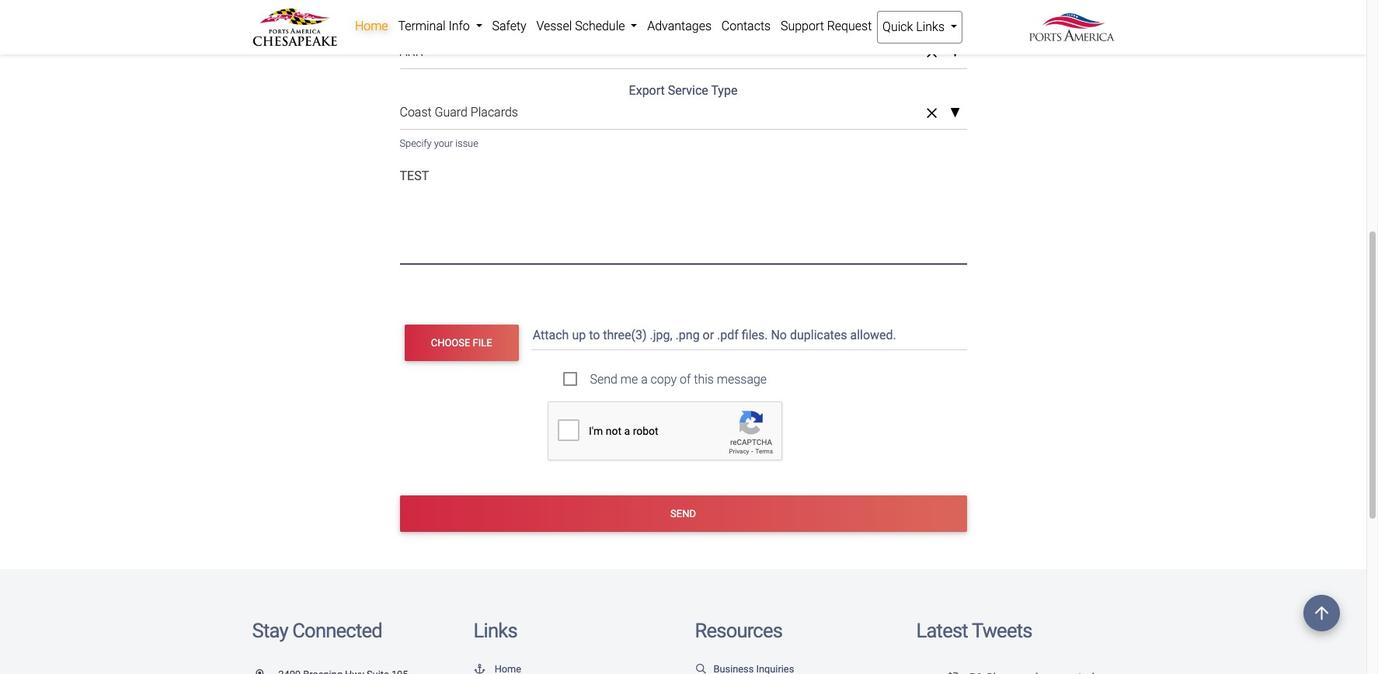 Task type: vqa. For each thing, say whether or not it's contained in the screenshot.
'Stay' in the bottom of the page
yes



Task type: locate. For each thing, give the bounding box(es) containing it.
search image
[[695, 665, 708, 674]]

1 ✕ from the top
[[927, 44, 937, 61]]

copy
[[651, 372, 677, 387]]

vessel schedule link
[[532, 11, 643, 42]]

Specify your issue text field
[[400, 149, 967, 264]]

0 vertical spatial ✕
[[927, 44, 937, 61]]

links right quick
[[916, 19, 945, 34]]

coast guard placards
[[400, 105, 518, 120]]

ocean
[[617, 23, 653, 38]]

▼
[[950, 47, 961, 59], [950, 107, 961, 120]]

1 vertical spatial ✕
[[927, 105, 937, 121]]

map marker alt image
[[256, 671, 276, 674]]

latest tweets
[[917, 619, 1032, 642]]

quick
[[883, 19, 913, 34]]

✕ for arr
[[927, 44, 937, 61]]

▼ for coast guard placards
[[950, 107, 961, 120]]

home
[[355, 19, 388, 33]]

choose
[[431, 337, 470, 349]]

0 vertical spatial ▼
[[950, 47, 961, 59]]

support request
[[781, 19, 872, 33]]

links
[[916, 19, 945, 34], [474, 619, 517, 642]]

terminal
[[398, 19, 446, 33]]

ocean carrier (optional)
[[617, 23, 749, 38]]

me
[[621, 372, 638, 387]]

2 ✕ from the top
[[927, 105, 937, 121]]

contacts
[[722, 19, 771, 33]]

send
[[590, 372, 618, 387]]

0 vertical spatial links
[[916, 19, 945, 34]]

your
[[434, 137, 453, 149]]

advantages
[[647, 19, 712, 33]]

safety link
[[487, 11, 532, 42]]

links up anchor image
[[474, 619, 517, 642]]

safety
[[492, 19, 527, 33]]

go to top image
[[1304, 595, 1340, 632]]

2 ▼ from the top
[[950, 107, 961, 120]]

1 vertical spatial links
[[474, 619, 517, 642]]

vessel
[[537, 19, 572, 33]]

1 ▼ from the top
[[950, 47, 961, 59]]

✕
[[927, 44, 937, 61], [927, 105, 937, 121]]

1 vertical spatial ▼
[[950, 107, 961, 120]]

None text field
[[400, 0, 967, 3]]

guard
[[435, 105, 468, 120]]

coast
[[400, 105, 432, 120]]

(optional)
[[696, 23, 749, 38]]



Task type: describe. For each thing, give the bounding box(es) containing it.
specify
[[400, 137, 432, 149]]

send
[[671, 508, 696, 520]]

specify your issue
[[400, 137, 478, 149]]

choose file
[[431, 337, 492, 349]]

send button
[[400, 496, 967, 532]]

vessel schedule
[[537, 19, 628, 33]]

advantages link
[[643, 11, 717, 42]]

✕ for coast guard placards
[[927, 105, 937, 121]]

latest
[[917, 619, 968, 642]]

support request link
[[776, 11, 877, 42]]

arr
[[400, 45, 423, 59]]

tweets
[[972, 619, 1032, 642]]

contacts link
[[717, 11, 776, 42]]

request
[[827, 19, 872, 33]]

connected
[[292, 619, 382, 642]]

anchor image
[[474, 665, 486, 674]]

quick links link
[[877, 11, 963, 44]]

this
[[694, 372, 714, 387]]

stay
[[252, 619, 288, 642]]

issue
[[456, 137, 478, 149]]

home link
[[350, 11, 393, 42]]

placards
[[471, 105, 518, 120]]

carrier
[[656, 23, 693, 38]]

stay connected
[[252, 619, 382, 642]]

quick links
[[883, 19, 948, 34]]

file
[[473, 337, 492, 349]]

export service type
[[629, 83, 738, 98]]

terminal info link
[[393, 11, 487, 42]]

a
[[641, 372, 648, 387]]

support
[[781, 19, 824, 33]]

export
[[629, 83, 665, 98]]

of
[[680, 372, 691, 387]]

schedule
[[575, 19, 625, 33]]

1 horizontal spatial links
[[916, 19, 945, 34]]

▼ for arr
[[950, 47, 961, 59]]

type
[[711, 83, 738, 98]]

Attach up to three(3) .jpg, .png or .pdf files. No duplicates allowed. text field
[[531, 320, 970, 351]]

terminal info
[[398, 19, 473, 33]]

service
[[668, 83, 708, 98]]

0 horizontal spatial links
[[474, 619, 517, 642]]

resources
[[695, 619, 783, 642]]

info
[[449, 19, 470, 33]]

message
[[717, 372, 767, 387]]

send me a copy of this message
[[590, 372, 767, 387]]



